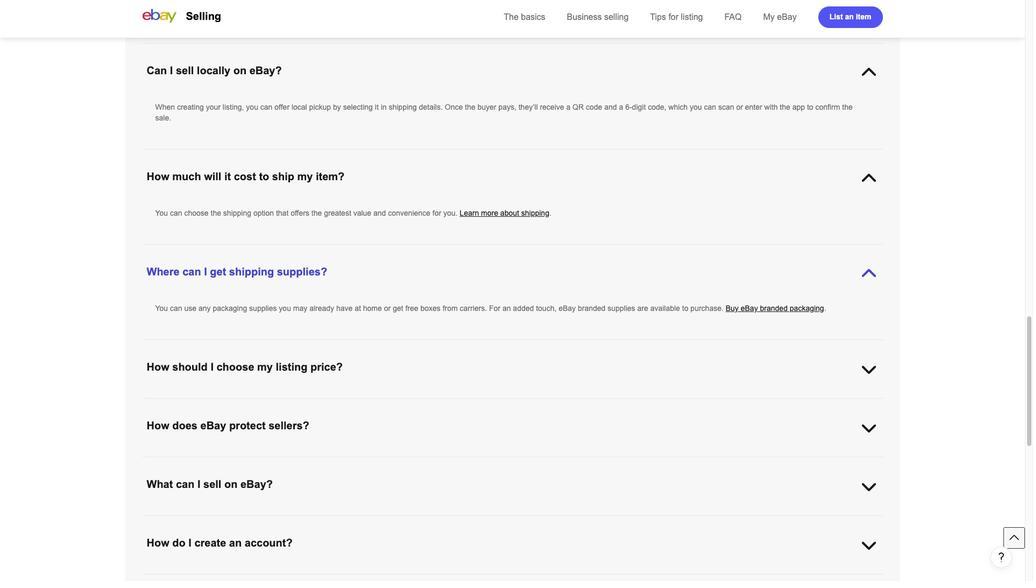 Task type: locate. For each thing, give the bounding box(es) containing it.
1 horizontal spatial for
[[489, 304, 501, 313]]

my ebay
[[763, 12, 797, 22]]

branded
[[578, 304, 606, 313], [760, 304, 788, 313]]

on left how
[[620, 399, 628, 408]]

your left depend
[[546, 399, 560, 408]]

0 horizontal spatial choose
[[184, 209, 209, 217]]

1 vertical spatial free
[[405, 304, 418, 313]]

1 horizontal spatial get
[[393, 304, 403, 313]]

when
[[155, 103, 175, 111], [415, 458, 434, 467]]

an left the added
[[503, 304, 511, 313]]

the basics
[[504, 12, 545, 22]]

0 vertical spatial free
[[588, 0, 601, 5]]

get up any
[[210, 266, 226, 278]]

can left depend
[[579, 399, 591, 408]]

i right do
[[188, 537, 191, 549]]

are left out
[[301, 458, 312, 467]]

the left app
[[780, 103, 790, 111]]

how left do
[[147, 537, 169, 549]]

1 vertical spatial with
[[764, 103, 778, 111]]

how
[[147, 171, 169, 182], [147, 361, 169, 373], [496, 399, 511, 408], [147, 420, 169, 432], [147, 537, 169, 549]]

learn right you.
[[460, 209, 479, 217]]

understand
[[169, 458, 206, 467]]

offer up business
[[571, 0, 586, 5]]

code,
[[648, 103, 666, 111]]

i right should
[[211, 361, 214, 373]]

0 horizontal spatial packaging
[[213, 304, 247, 313]]

provides
[[175, 0, 203, 5]]

get
[[210, 266, 226, 278], [393, 304, 403, 313]]

1 horizontal spatial local
[[502, 0, 518, 5]]

ebay?
[[250, 65, 282, 76], [241, 478, 273, 490]]

you right which
[[690, 103, 702, 111]]

how for how much will it cost to ship my item?
[[147, 171, 169, 182]]

business selling
[[567, 12, 629, 22]]

a
[[337, 0, 341, 5], [844, 0, 848, 5], [347, 8, 351, 16], [566, 103, 571, 111], [619, 103, 623, 111], [262, 399, 266, 408], [820, 399, 824, 408], [387, 458, 391, 467]]

1 horizontal spatial from
[[443, 304, 458, 313]]

buy right purchase.
[[726, 304, 739, 313]]

local inside ebay provides recommendations, but you can choose a preferred shipping carrier. can't make it to your local dropoff? some offer free "ship from home" pickup. print your shipping labels with ebay to receive a discount from the carriers we work with. if you don't have a printer, we also offer qr codes for ebay labels.
[[502, 0, 518, 5]]

sell
[[176, 65, 194, 76], [691, 399, 702, 408], [203, 478, 221, 490]]

it
[[767, 399, 771, 408]]

account?
[[245, 537, 293, 549]]

1 horizontal spatial when
[[415, 458, 434, 467]]

that left 'offers'
[[276, 209, 289, 217]]

a left code
[[566, 103, 571, 111]]

0 horizontal spatial sell
[[176, 65, 194, 76]]

ebay up discount
[[155, 0, 172, 5]]

you can use any packaging supplies you may already have at home or get free boxes from carriers. for an added touch, ebay branded supplies are available to purchase. buy ebay branded packaging .
[[155, 304, 826, 313]]

i for create
[[188, 537, 191, 549]]

have left at
[[336, 304, 353, 313]]

offer down carrier.
[[406, 8, 421, 16]]

1 vertical spatial choose
[[184, 209, 209, 217]]

0 horizontal spatial for
[[155, 399, 167, 408]]

my right ship
[[297, 171, 313, 182]]

have right do,
[[477, 458, 494, 467]]

from right boxes
[[443, 304, 458, 313]]

0 vertical spatial listing
[[681, 12, 703, 22]]

1 horizontal spatial more
[[481, 209, 498, 217]]

0 vertical spatial ebay?
[[250, 65, 282, 76]]

when left they
[[415, 458, 434, 467]]

0 vertical spatial buy
[[726, 304, 739, 313]]

1 horizontal spatial .
[[647, 458, 649, 467]]

can up the auctions
[[221, 399, 233, 408]]

0 vertical spatial or
[[736, 103, 743, 111]]

0 vertical spatial about
[[500, 209, 519, 217]]

1 horizontal spatial listing
[[681, 12, 703, 22]]

if
[[290, 8, 294, 16]]

1 vertical spatial local
[[292, 103, 307, 111]]

1 horizontal spatial sell
[[203, 478, 221, 490]]

free up the business selling link
[[588, 0, 601, 5]]

it—auction
[[704, 399, 741, 408]]

0 vertical spatial sell
[[176, 65, 194, 76]]

from down provides
[[185, 8, 200, 16]]

that for protect
[[287, 458, 299, 467]]

supplies left available
[[608, 304, 635, 313]]

0 vertical spatial get
[[210, 266, 226, 278]]

0 horizontal spatial it
[[224, 171, 231, 182]]

offer left pickup
[[275, 103, 290, 111]]

listing left price?
[[276, 361, 308, 373]]

item
[[856, 12, 872, 21], [562, 399, 577, 408]]

1 horizontal spatial packaging
[[790, 304, 824, 313]]

qr
[[423, 8, 434, 16], [573, 103, 584, 111]]

can down "understand"
[[176, 478, 194, 490]]

tips for listing link
[[650, 12, 703, 22]]

or left it
[[743, 399, 750, 408]]

free left boxes
[[405, 304, 418, 313]]

1 vertical spatial receive
[[540, 103, 564, 111]]

receive right they'll
[[540, 103, 564, 111]]

you
[[155, 209, 168, 217], [155, 304, 168, 313]]

2 horizontal spatial offer
[[571, 0, 586, 5]]

shipping
[[376, 0, 404, 5], [722, 0, 751, 5], [389, 103, 417, 111], [223, 209, 251, 217], [521, 209, 549, 217], [229, 266, 274, 278]]

boxes
[[421, 304, 441, 313]]

0 horizontal spatial free
[[405, 304, 418, 313]]

how left much
[[147, 171, 169, 182]]

1 vertical spatial an
[[503, 304, 511, 313]]

choose up the provide
[[217, 361, 254, 373]]

protect
[[229, 420, 266, 432]]

how down starting
[[147, 420, 169, 432]]

1 horizontal spatial offer
[[406, 8, 421, 16]]

local up labels.
[[502, 0, 518, 5]]

from right "ship
[[622, 0, 637, 5]]

0 horizontal spatial supplies
[[249, 304, 277, 313]]

sell right 'can'
[[176, 65, 194, 76]]

1 horizontal spatial about
[[573, 458, 592, 467]]

1 vertical spatial .
[[824, 304, 826, 313]]

your right of
[[335, 458, 350, 467]]

1 horizontal spatial branded
[[760, 304, 788, 313]]

how
[[631, 399, 644, 408]]

i for get
[[204, 266, 207, 278]]

1 vertical spatial it
[[375, 103, 379, 111]]

that left things
[[208, 458, 221, 467]]

learn right back.
[[532, 458, 552, 467]]

1 horizontal spatial learn
[[532, 458, 552, 467]]

qr left code
[[573, 103, 584, 111]]

2 vertical spatial have
[[477, 458, 494, 467]]

create right do
[[194, 537, 226, 549]]

do,
[[453, 458, 463, 467]]

0 horizontal spatial price
[[182, 410, 198, 419]]

by
[[333, 103, 341, 111]]

supplies left the may
[[249, 304, 277, 313]]

on down things
[[224, 478, 238, 490]]

for right carriers.
[[489, 304, 501, 313]]

have right 'don't'
[[329, 8, 345, 16]]

price up sellers?
[[268, 399, 285, 408]]

0 vertical spatial my
[[297, 171, 313, 182]]

0 horizontal spatial .
[[549, 209, 552, 217]]

0 horizontal spatial learn
[[460, 209, 479, 217]]

1 you from the top
[[155, 209, 168, 217]]

are left available
[[637, 304, 648, 313]]

2 you from the top
[[155, 304, 168, 313]]

i
[[170, 65, 173, 76], [204, 266, 207, 278], [211, 361, 214, 373], [197, 478, 200, 490], [188, 537, 191, 549]]

of
[[327, 458, 333, 467]]

business selling link
[[567, 12, 629, 22]]

use
[[184, 304, 196, 313]]

ship
[[272, 171, 294, 182]]

my
[[297, 171, 313, 182], [257, 361, 273, 373]]

how left should
[[147, 361, 169, 373]]

1 vertical spatial have
[[336, 304, 353, 313]]

listing,
[[223, 103, 244, 111]]

0 horizontal spatial about
[[500, 209, 519, 217]]

it right make
[[471, 0, 475, 5]]

get right home at bottom left
[[393, 304, 403, 313]]

how do i create an account?
[[147, 537, 293, 549]]

can right things
[[245, 458, 257, 467]]

how right the items.
[[496, 399, 511, 408]]

0 vertical spatial and
[[604, 103, 617, 111]]

1 vertical spatial when
[[415, 458, 434, 467]]

1 horizontal spatial an
[[503, 304, 511, 313]]

can
[[296, 0, 308, 5], [260, 103, 273, 111], [704, 103, 716, 111], [170, 209, 182, 217], [183, 266, 201, 278], [170, 304, 182, 313], [221, 399, 233, 408], [579, 399, 591, 408], [245, 458, 257, 467], [176, 478, 194, 490]]

item inside for most items, we can provide a price recommendation for you based on recently sold, similar items. how you price your item can depend on how you prefer to sell it—auction or buy it now. choose a lower starting price for auctions to create more interest.
[[562, 399, 577, 408]]

and right value
[[373, 209, 386, 217]]

0 horizontal spatial qr
[[423, 8, 434, 16]]

1 horizontal spatial are
[[637, 304, 648, 313]]

an left account?
[[229, 537, 242, 549]]

1 vertical spatial for
[[155, 399, 167, 408]]

0 vertical spatial an
[[845, 12, 854, 21]]

1 horizontal spatial it
[[375, 103, 379, 111]]

it inside when creating your listing, you can offer local pickup by selecting it in shipping details. once the buyer pays, they'll receive a qr code and a 6-digit code, which you can scan or enter with the app to confirm the sale.
[[375, 103, 379, 111]]

and right code
[[604, 103, 617, 111]]

similar
[[450, 399, 471, 408]]

from
[[622, 0, 637, 5], [185, 8, 200, 16], [443, 304, 458, 313]]

ebay? for what can i sell on ebay?
[[241, 478, 273, 490]]

your inside for most items, we can provide a price recommendation for you based on recently sold, similar items. how you price your item can depend on how you prefer to sell it—auction or buy it now. choose a lower starting price for auctions to create more interest.
[[546, 399, 560, 408]]

or right home at bottom left
[[384, 304, 391, 313]]

carriers.
[[460, 304, 487, 313]]

i for choose
[[211, 361, 214, 373]]

enter
[[745, 103, 762, 111]]

1 horizontal spatial qr
[[573, 103, 584, 111]]

with inside when creating your listing, you can offer local pickup by selecting it in shipping details. once the buyer pays, they'll receive a qr code and a 6-digit code, which you can scan or enter with the app to confirm the sale.
[[764, 103, 778, 111]]

0 vertical spatial with
[[774, 0, 788, 5]]

you for how
[[155, 209, 168, 217]]

for down pickup.
[[669, 12, 679, 22]]

print
[[688, 0, 704, 5]]

0 horizontal spatial local
[[292, 103, 307, 111]]

may
[[293, 304, 307, 313]]

and inside when creating your listing, you can offer local pickup by selecting it in shipping details. once the buyer pays, they'll receive a qr code and a 6-digit code, which you can scan or enter with the app to confirm the sale.
[[604, 103, 617, 111]]

create down the provide
[[250, 410, 271, 419]]

when inside when creating your listing, you can offer local pickup by selecting it in shipping details. once the buyer pays, they'll receive a qr code and a 6-digit code, which you can scan or enter with the app to confirm the sale.
[[155, 103, 175, 111]]

0 horizontal spatial branded
[[578, 304, 606, 313]]

0 vertical spatial local
[[502, 0, 518, 5]]

your inside when creating your listing, you can offer local pickup by selecting it in shipping details. once the buyer pays, they'll receive a qr code and a 6-digit code, which you can scan or enter with the app to confirm the sale.
[[206, 103, 221, 111]]

1 vertical spatial more
[[273, 410, 290, 419]]

protection
[[614, 458, 647, 467]]

2 horizontal spatial choose
[[310, 0, 335, 5]]

0 vertical spatial it
[[471, 0, 475, 5]]

1 vertical spatial or
[[384, 304, 391, 313]]

or inside when creating your listing, you can offer local pickup by selecting it in shipping details. once the buyer pays, they'll receive a qr code and a 6-digit code, which you can scan or enter with the app to confirm the sale.
[[736, 103, 743, 111]]

you for where
[[155, 304, 168, 313]]

2 vertical spatial more
[[554, 458, 571, 467]]

1 horizontal spatial free
[[588, 0, 601, 5]]

the right 'offers'
[[312, 209, 322, 217]]

supplies
[[249, 304, 277, 313], [608, 304, 635, 313]]

0 vertical spatial for
[[489, 304, 501, 313]]

on right locally
[[233, 65, 247, 76]]

qr down can't
[[423, 8, 434, 16]]

1 vertical spatial get
[[393, 304, 403, 313]]

price
[[268, 399, 285, 408], [527, 399, 543, 408], [182, 410, 198, 419]]

price right the items.
[[527, 399, 543, 408]]

selling
[[604, 12, 629, 22]]

0 horizontal spatial item
[[562, 399, 577, 408]]

2 vertical spatial it
[[224, 171, 231, 182]]

items.
[[474, 399, 494, 408]]

can left use
[[170, 304, 182, 313]]

recently
[[403, 399, 430, 408]]

we down recommendations,
[[242, 8, 252, 16]]

1 horizontal spatial supplies
[[608, 304, 635, 313]]

with right enter
[[764, 103, 778, 111]]

0 vertical spatial have
[[329, 8, 345, 16]]

already
[[310, 304, 334, 313]]

preferred
[[343, 0, 373, 5]]

0 vertical spatial are
[[637, 304, 648, 313]]

1 horizontal spatial receive
[[818, 0, 842, 5]]

local
[[502, 0, 518, 5], [292, 103, 307, 111]]

0 vertical spatial create
[[250, 410, 271, 419]]

for up starting
[[155, 399, 167, 408]]

can left 'scan'
[[704, 103, 716, 111]]

choose
[[310, 0, 335, 5], [184, 209, 209, 217], [217, 361, 254, 373]]

offer inside when creating your listing, you can offer local pickup by selecting it in shipping details. once the buyer pays, they'll receive a qr code and a 6-digit code, which you can scan or enter with the app to confirm the sale.
[[275, 103, 290, 111]]

your left listing,
[[206, 103, 221, 111]]

1 vertical spatial listing
[[276, 361, 308, 373]]

for
[[459, 8, 468, 16], [669, 12, 679, 22], [433, 209, 441, 217], [345, 399, 354, 408], [200, 410, 209, 419]]

for inside ebay provides recommendations, but you can choose a preferred shipping carrier. can't make it to your local dropoff? some offer free "ship from home" pickup. print your shipping labels with ebay to receive a discount from the carriers we work with. if you don't have a printer, we also offer qr codes for ebay labels.
[[459, 8, 468, 16]]

but
[[269, 0, 280, 5]]

1 vertical spatial ebay?
[[241, 478, 273, 490]]

can i sell locally on ebay?
[[147, 65, 282, 76]]

it
[[471, 0, 475, 5], [375, 103, 379, 111], [224, 171, 231, 182]]

you up if
[[282, 0, 294, 5]]

how inside for most items, we can provide a price recommendation for you based on recently sold, similar items. how you price your item can depend on how you prefer to sell it—auction or buy it now. choose a lower starting price for auctions to create more interest.
[[496, 399, 511, 408]]

much
[[172, 171, 201, 182]]

1 horizontal spatial price
[[268, 399, 285, 408]]

the left carriers
[[203, 8, 213, 16]]

or right 'scan'
[[736, 103, 743, 111]]

it right will
[[224, 171, 231, 182]]

work
[[254, 8, 270, 16]]

1 branded from the left
[[578, 304, 606, 313]]

1 vertical spatial offer
[[406, 8, 421, 16]]

qr inside when creating your listing, you can offer local pickup by selecting it in shipping details. once the buyer pays, they'll receive a qr code and a 6-digit code, which you can scan or enter with the app to confirm the sale.
[[573, 103, 584, 111]]

i up any
[[204, 266, 207, 278]]

1 vertical spatial about
[[573, 458, 592, 467]]

are
[[637, 304, 648, 313], [301, 458, 312, 467]]

2 horizontal spatial more
[[554, 458, 571, 467]]

1 vertical spatial buy
[[752, 399, 765, 408]]

should
[[172, 361, 208, 373]]

buyer
[[478, 103, 496, 111]]

with up my ebay
[[774, 0, 788, 5]]

0 horizontal spatial receive
[[540, 103, 564, 111]]

have inside ebay provides recommendations, but you can choose a preferred shipping carrier. can't make it to your local dropoff? some offer free "ship from home" pickup. print your shipping labels with ebay to receive a discount from the carriers we work with. if you don't have a printer, we also offer qr codes for ebay labels.
[[329, 8, 345, 16]]

it left in
[[375, 103, 379, 111]]

price up does
[[182, 410, 198, 419]]

more right you.
[[481, 209, 498, 217]]

interest.
[[292, 410, 319, 419]]

0 horizontal spatial and
[[373, 209, 386, 217]]

0 vertical spatial qr
[[423, 8, 434, 16]]

0 horizontal spatial my
[[257, 361, 273, 373]]

your left back.
[[496, 458, 510, 467]]

pickup
[[309, 103, 331, 111]]

ebay? right locally
[[250, 65, 282, 76]]

0 vertical spatial from
[[622, 0, 637, 5]]

receive inside when creating your listing, you can offer local pickup by selecting it in shipping details. once the buyer pays, they'll receive a qr code and a 6-digit code, which you can scan or enter with the app to confirm the sale.
[[540, 103, 564, 111]]

ebay right my
[[777, 12, 797, 22]]

and
[[604, 103, 617, 111], [373, 209, 386, 217]]

listing down print
[[681, 12, 703, 22]]

your right print
[[706, 0, 720, 5]]

you can choose the shipping option that offers the greatest value and convenience for you. learn more about shipping .
[[155, 209, 552, 217]]

ebay right purchase.
[[741, 304, 758, 313]]

2 vertical spatial or
[[743, 399, 750, 408]]

1 vertical spatial are
[[301, 458, 312, 467]]

value
[[353, 209, 371, 217]]

1 vertical spatial my
[[257, 361, 273, 373]]

labels.
[[489, 8, 511, 16]]

when up sale.
[[155, 103, 175, 111]]

for most items, we can provide a price recommendation for you based on recently sold, similar items. how you price your item can depend on how you prefer to sell it—auction or buy it now. choose a lower starting price for auctions to create more interest.
[[155, 399, 844, 419]]

1 vertical spatial sell
[[691, 399, 702, 408]]

or
[[736, 103, 743, 111], [384, 304, 391, 313], [743, 399, 750, 408]]

how much will it cost to ship my item?
[[147, 171, 345, 182]]

on
[[233, 65, 247, 76], [393, 399, 401, 408], [620, 399, 628, 408], [224, 478, 238, 490]]

back.
[[512, 458, 530, 467]]

for down make
[[459, 8, 468, 16]]

local inside when creating your listing, you can offer local pickup by selecting it in shipping details. once the buyer pays, they'll receive a qr code and a 6-digit code, which you can scan or enter with the app to confirm the sale.
[[292, 103, 307, 111]]



Task type: describe. For each thing, give the bounding box(es) containing it.
the right once
[[465, 103, 476, 111]]

1 vertical spatial create
[[194, 537, 226, 549]]

a left 6- at top
[[619, 103, 623, 111]]

can right where
[[183, 266, 201, 278]]

can
[[147, 65, 167, 76]]

how should i choose my listing price?
[[147, 361, 343, 373]]

how for how does ebay protect sellers?
[[147, 420, 169, 432]]

seller
[[594, 458, 612, 467]]

supplies?
[[277, 266, 327, 278]]

it inside ebay provides recommendations, but you can choose a preferred shipping carrier. can't make it to your local dropoff? some offer free "ship from home" pickup. print your shipping labels with ebay to receive a discount from the carriers we work with. if you don't have a printer, we also offer qr codes for ebay labels.
[[471, 0, 475, 5]]

the right confirm
[[842, 103, 853, 111]]

receive inside ebay provides recommendations, but you can choose a preferred shipping carrier. can't make it to your local dropoff? some offer free "ship from home" pickup. print your shipping labels with ebay to receive a discount from the carriers we work with. if you don't have a printer, we also offer qr codes for ebay labels.
[[818, 0, 842, 5]]

does
[[172, 420, 197, 432]]

i for sell
[[197, 478, 200, 490]]

item?
[[316, 171, 345, 182]]

ebay? for can i sell locally on ebay?
[[250, 65, 282, 76]]

help, opens dialogs image
[[996, 552, 1007, 563]]

how for how do i create an account?
[[147, 537, 169, 549]]

create inside for most items, we can provide a price recommendation for you based on recently sold, similar items. how you price your item can depend on how you prefer to sell it—auction or buy it now. choose a lower starting price for auctions to create more interest.
[[250, 410, 271, 419]]

sellers?
[[269, 420, 309, 432]]

a left preferred
[[337, 0, 341, 5]]

2 branded from the left
[[760, 304, 788, 313]]

ebay up my ebay
[[790, 0, 807, 5]]

the down will
[[211, 209, 221, 217]]

0 vertical spatial more
[[481, 209, 498, 217]]

offers
[[291, 209, 309, 217]]

don't
[[310, 8, 327, 16]]

1 vertical spatial from
[[185, 8, 200, 16]]

shipping inside when creating your listing, you can offer local pickup by selecting it in shipping details. once the buyer pays, they'll receive a qr code and a 6-digit code, which you can scan or enter with the app to confirm the sale.
[[389, 103, 417, 111]]

2 vertical spatial .
[[647, 458, 649, 467]]

or inside for most items, we can provide a price recommendation for you based on recently sold, similar items. how you price your item can depend on how you prefer to sell it—auction or buy it now. choose a lower starting price for auctions to create more interest.
[[743, 399, 750, 408]]

for down the items,
[[200, 410, 209, 419]]

where
[[147, 266, 180, 278]]

tips
[[650, 12, 666, 22]]

you right listing,
[[246, 103, 258, 111]]

buy ebay branded packaging link
[[726, 304, 824, 313]]

you right the items.
[[513, 399, 525, 408]]

0 horizontal spatial an
[[229, 537, 242, 549]]

free inside ebay provides recommendations, but you can choose a preferred shipping carrier. can't make it to your local dropoff? some offer free "ship from home" pickup. print your shipping labels with ebay to receive a discount from the carriers we work with. if you don't have a printer, we also offer qr codes for ebay labels.
[[588, 0, 601, 5]]

where can i get shipping supplies?
[[147, 266, 327, 278]]

my
[[763, 12, 775, 22]]

touch,
[[536, 304, 557, 313]]

2 packaging from the left
[[790, 304, 824, 313]]

0 vertical spatial offer
[[571, 0, 586, 5]]

ebay left labels.
[[470, 8, 487, 16]]

items,
[[187, 399, 207, 408]]

printer,
[[353, 8, 376, 16]]

happen
[[259, 458, 285, 467]]

cost
[[234, 171, 256, 182]]

ebay provides recommendations, but you can choose a preferred shipping carrier. can't make it to your local dropoff? some offer free "ship from home" pickup. print your shipping labels with ebay to receive a discount from the carriers we work with. if you don't have a printer, we also offer qr codes for ebay labels.
[[155, 0, 848, 16]]

1 packaging from the left
[[213, 304, 247, 313]]

option
[[253, 209, 274, 217]]

also
[[390, 8, 404, 16]]

what can i sell on ebay?
[[147, 478, 273, 490]]

we
[[155, 458, 166, 467]]

app
[[793, 103, 805, 111]]

2 horizontal spatial from
[[622, 0, 637, 5]]

1 vertical spatial learn
[[532, 458, 552, 467]]

learn more about shipping link
[[460, 209, 549, 217]]

things
[[223, 458, 243, 467]]

the
[[504, 12, 519, 22]]

recommendations,
[[205, 0, 267, 5]]

more inside for most items, we can provide a price recommendation for you based on recently sold, similar items. how you price your item can depend on how you prefer to sell it—auction or buy it now. choose a lower starting price for auctions to create more interest.
[[273, 410, 290, 419]]

home"
[[639, 0, 660, 5]]

business
[[567, 12, 602, 22]]

2 vertical spatial from
[[443, 304, 458, 313]]

you left based
[[356, 399, 368, 408]]

list
[[830, 12, 843, 21]]

can't
[[431, 0, 448, 5]]

depend
[[593, 399, 618, 408]]

0 horizontal spatial get
[[210, 266, 226, 278]]

basics
[[521, 12, 545, 22]]

auctions
[[211, 410, 239, 419]]

when creating your listing, you can offer local pickup by selecting it in shipping details. once the buyer pays, they'll receive a qr code and a 6-digit code, which you can scan or enter with the app to confirm the sale.
[[155, 103, 853, 122]]

added
[[513, 304, 534, 313]]

available
[[650, 304, 680, 313]]

you.
[[443, 209, 458, 217]]

list an item
[[830, 12, 872, 21]]

to inside when creating your listing, you can offer local pickup by selecting it in shipping details. once the buyer pays, they'll receive a qr code and a 6-digit code, which you can scan or enter with the app to confirm the sale.
[[807, 103, 814, 111]]

0 horizontal spatial buy
[[726, 304, 739, 313]]

qr inside ebay provides recommendations, but you can choose a preferred shipping carrier. can't make it to your local dropoff? some offer free "ship from home" pickup. print your shipping labels with ebay to receive a discount from the carriers we work with. if you don't have a printer, we also offer qr codes for ebay labels.
[[423, 8, 434, 16]]

recommendation
[[287, 399, 343, 408]]

2 horizontal spatial an
[[845, 12, 854, 21]]

0 vertical spatial .
[[549, 209, 552, 217]]

selecting
[[343, 103, 373, 111]]

seller.
[[393, 458, 413, 467]]

the inside ebay provides recommendations, but you can choose a preferred shipping carrier. can't make it to your local dropoff? some offer free "ship from home" pickup. print your shipping labels with ebay to receive a discount from the carriers we work with. if you don't have a printer, we also offer qr codes for ebay labels.
[[203, 8, 213, 16]]

choose inside ebay provides recommendations, but you can choose a preferred shipping carrier. can't make it to your local dropoff? some offer free "ship from home" pickup. print your shipping labels with ebay to receive a discount from the carriers we work with. if you don't have a printer, we also offer qr codes for ebay labels.
[[310, 0, 335, 5]]

0 horizontal spatial are
[[301, 458, 312, 467]]

2 horizontal spatial .
[[824, 304, 826, 313]]

ebay down the auctions
[[200, 420, 226, 432]]

scan
[[718, 103, 734, 111]]

digit
[[632, 103, 646, 111]]

on right based
[[393, 399, 401, 408]]

1 horizontal spatial my
[[297, 171, 313, 182]]

we understand that things can happen that are out of your control as a seller. when they do, we have your back. learn more about seller protection .
[[155, 458, 649, 467]]

a right as
[[387, 458, 391, 467]]

price?
[[311, 361, 343, 373]]

locally
[[197, 65, 230, 76]]

choose
[[792, 399, 818, 408]]

confirm
[[816, 103, 840, 111]]

some
[[549, 0, 569, 5]]

can right listing,
[[260, 103, 273, 111]]

a down preferred
[[347, 8, 351, 16]]

my ebay link
[[763, 12, 797, 22]]

labels
[[753, 0, 772, 5]]

tips for listing
[[650, 12, 703, 22]]

out
[[314, 458, 325, 467]]

you right if
[[296, 8, 308, 16]]

2 vertical spatial sell
[[203, 478, 221, 490]]

starting
[[155, 410, 180, 419]]

in
[[381, 103, 387, 111]]

2 supplies from the left
[[608, 304, 635, 313]]

codes
[[437, 8, 457, 16]]

learn more about seller protection link
[[532, 458, 647, 467]]

you right how
[[646, 399, 659, 408]]

which
[[669, 103, 688, 111]]

can down much
[[170, 209, 182, 217]]

make
[[451, 0, 469, 5]]

2 vertical spatial choose
[[217, 361, 254, 373]]

we right do,
[[465, 458, 475, 467]]

sell inside for most items, we can provide a price recommendation for you based on recently sold, similar items. how you price your item can depend on how you prefer to sell it—auction or buy it now. choose a lower starting price for auctions to create more interest.
[[691, 399, 702, 408]]

buy inside for most items, we can provide a price recommendation for you based on recently sold, similar items. how you price your item can depend on how you prefer to sell it—auction or buy it now. choose a lower starting price for auctions to create more interest.
[[752, 399, 765, 408]]

ebay right touch,
[[559, 304, 576, 313]]

for inside for most items, we can provide a price recommendation for you based on recently sold, similar items. how you price your item can depend on how you prefer to sell it—auction or buy it now. choose a lower starting price for auctions to create more interest.
[[155, 399, 167, 408]]

with.
[[272, 8, 288, 16]]

we inside for most items, we can provide a price recommendation for you based on recently sold, similar items. how you price your item can depend on how you prefer to sell it—auction or buy it now. choose a lower starting price for auctions to create more interest.
[[209, 399, 219, 408]]

creating
[[177, 103, 204, 111]]

we left also
[[378, 8, 388, 16]]

2 horizontal spatial price
[[527, 399, 543, 408]]

they'll
[[519, 103, 538, 111]]

dropoff?
[[520, 0, 547, 5]]

a right the provide
[[262, 399, 266, 408]]

i right 'can'
[[170, 65, 173, 76]]

1 horizontal spatial item
[[856, 12, 872, 21]]

that for it
[[276, 209, 289, 217]]

for left you.
[[433, 209, 441, 217]]

at
[[355, 304, 361, 313]]

faq link
[[725, 12, 742, 22]]

pickup.
[[662, 0, 686, 5]]

carrier.
[[406, 0, 429, 5]]

discount
[[155, 8, 183, 16]]

for left based
[[345, 399, 354, 408]]

1 supplies from the left
[[249, 304, 277, 313]]

your up labels.
[[485, 0, 500, 5]]

how for how should i choose my listing price?
[[147, 361, 169, 373]]

a up list an item
[[844, 0, 848, 5]]

a left the lower on the bottom
[[820, 399, 824, 408]]

you left the may
[[279, 304, 291, 313]]

they
[[437, 458, 451, 467]]

pays,
[[499, 103, 517, 111]]

1 vertical spatial and
[[373, 209, 386, 217]]

can inside ebay provides recommendations, but you can choose a preferred shipping carrier. can't make it to your local dropoff? some offer free "ship from home" pickup. print your shipping labels with ebay to receive a discount from the carriers we work with. if you don't have a printer, we also offer qr codes for ebay labels.
[[296, 0, 308, 5]]

provide
[[235, 399, 260, 408]]

code
[[586, 103, 602, 111]]

with inside ebay provides recommendations, but you can choose a preferred shipping carrier. can't make it to your local dropoff? some offer free "ship from home" pickup. print your shipping labels with ebay to receive a discount from the carriers we work with. if you don't have a printer, we also offer qr codes for ebay labels.
[[774, 0, 788, 5]]



Task type: vqa. For each thing, say whether or not it's contained in the screenshot.
bottom CONTACT
no



